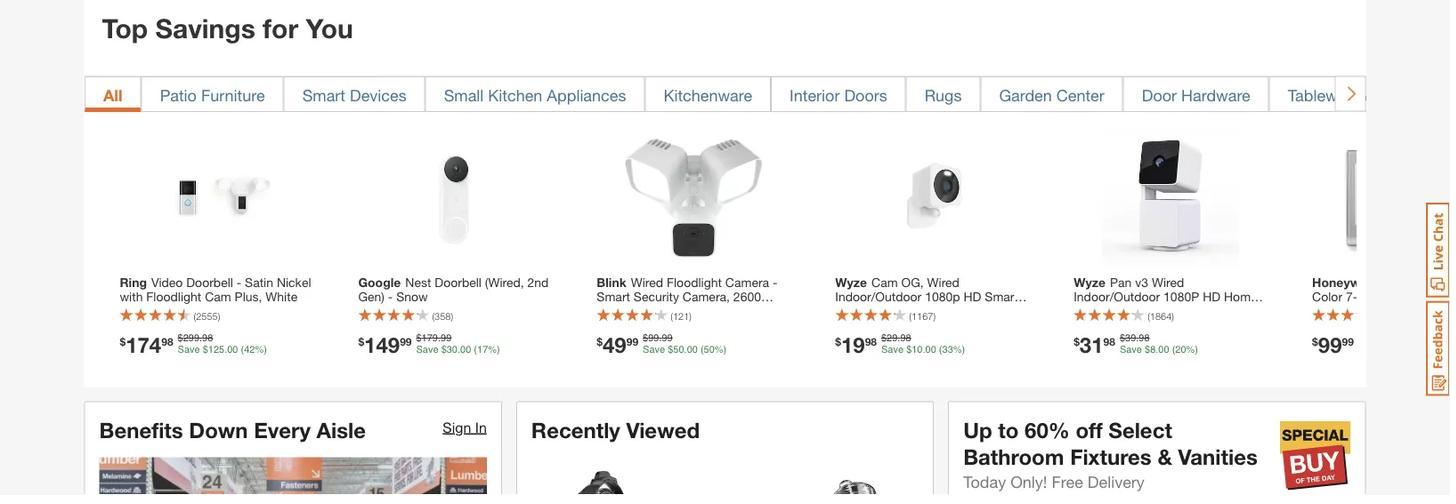 Task type: locate. For each thing, give the bounding box(es) containing it.
1080p
[[1164, 290, 1200, 304]]

select
[[1109, 417, 1172, 443]]

00 right 125
[[227, 344, 238, 355]]

( 1864 )
[[1148, 311, 1174, 323]]

%) right 125
[[255, 344, 267, 355]]

1 save from the left
[[178, 344, 200, 355]]

99 down 'honeywell home' link
[[1342, 336, 1354, 349]]

00 for 174
[[227, 344, 238, 355]]

0 horizontal spatial in
[[475, 419, 487, 436]]

0 horizontal spatial wyze
[[835, 275, 867, 290]]

small kitchen appliances
[[444, 85, 626, 104]]

indoor/outdoor up spotlight
[[835, 290, 922, 304]]

( 358 )
[[432, 311, 453, 323]]

00 inside $ 174 98 $ 299 . 98 save $ 125 . 00 ( 42 %)
[[227, 344, 238, 355]]

) for 49
[[689, 311, 692, 323]]

0 vertical spatial in
[[835, 318, 846, 333]]

1 ) from the left
[[218, 311, 220, 323]]

3 wired from the left
[[1152, 275, 1184, 290]]

1 wyze from the left
[[835, 275, 867, 290]]

& right next arrow icon
[[1364, 85, 1374, 104]]

with left privacy
[[1170, 304, 1193, 319]]

00 down the 121
[[687, 344, 698, 355]]

3 00 from the left
[[687, 344, 698, 355]]

1 horizontal spatial security
[[872, 304, 918, 319]]

5 %) from the left
[[1186, 344, 1198, 355]]

1 horizontal spatial home
[[1224, 290, 1258, 304]]

98
[[202, 333, 213, 344], [900, 333, 911, 344], [1139, 333, 1150, 344], [161, 336, 173, 349], [865, 336, 877, 349], [1104, 336, 1116, 349]]

garden center button
[[980, 76, 1123, 112]]

security up 31
[[1074, 304, 1119, 319]]

save left 10
[[881, 344, 904, 355]]

rugs
[[924, 85, 961, 104]]

camera up alexa at the bottom right of page
[[725, 275, 769, 290]]

0 vertical spatial &
[[1364, 85, 1374, 104]]

49
[[603, 332, 627, 357]]

50 down works
[[704, 344, 715, 355]]

save inside $ 31 98 $ 39 . 98 save $ 8 . 00 ( 20 %)
[[1120, 344, 1142, 355]]

camera down blink
[[597, 318, 641, 333]]

save left the 30 on the left bottom of the page
[[416, 344, 439, 355]]

00 inside the $ 49 99 $ 99 . 99 save $ 50 . 00 ( 50 %)
[[687, 344, 698, 355]]

5 00 from the left
[[1159, 344, 1170, 355]]

31
[[1080, 332, 1104, 357]]

2 horizontal spatial hd
[[1203, 290, 1221, 304]]

0 horizontal spatial home
[[835, 304, 869, 319]]

plus,
[[235, 290, 262, 304]]

in left spotlight
[[835, 318, 846, 333]]

3 save from the left
[[643, 344, 665, 355]]

0 horizontal spatial smart
[[302, 85, 345, 104]]

( 121 )
[[671, 311, 692, 323]]

1 doorbell from the left
[[186, 275, 233, 290]]

appliances
[[547, 85, 626, 104]]

cam up 2555
[[205, 290, 231, 304]]

$ right 29
[[906, 344, 912, 355]]

home right 1080p
[[1224, 290, 1258, 304]]

2 00 from the left
[[460, 344, 471, 355]]

$ 149 99 $ 179 . 99 save $ 30 . 00 ( 17 %)
[[358, 332, 500, 357]]

wired
[[631, 275, 663, 290], [927, 275, 960, 290], [1152, 275, 1184, 290]]

smart inside cam og, wired indoor/outdoor 1080p hd smart home security camera with built- in spotlight
[[985, 290, 1018, 304]]

bar
[[1379, 85, 1404, 104]]

nest doorbell (wired, 2nd gen) - snow image
[[386, 129, 524, 267]]

free delivery
[[1052, 473, 1145, 492]]

1 horizontal spatial wyze
[[1074, 275, 1106, 290]]

wired right og,
[[927, 275, 960, 290]]

$ inside $ 99 99
[[1312, 336, 1318, 349]]

00 inside $ 31 98 $ 39 . 98 save $ 8 . 00 ( 20 %)
[[1159, 344, 1170, 355]]

2 save from the left
[[416, 344, 439, 355]]

security up (white) in the left bottom of the page
[[634, 290, 679, 304]]

save for 31
[[1120, 344, 1142, 355]]

home up the 19
[[835, 304, 869, 319]]

patio furniture button
[[141, 76, 283, 112]]

( 2555 )
[[194, 311, 220, 323]]

doorbell inside nest doorbell (wired, 2nd gen) - snow
[[435, 275, 482, 290]]

1 horizontal spatial hd
[[964, 290, 982, 304]]

camera up 33
[[921, 304, 965, 319]]

1
[[777, 304, 784, 319]]

wired for 19
[[927, 275, 960, 290]]

security inside pan v3 wired indoor/outdoor 1080p hd home security camera with privacy mode
[[1074, 304, 1119, 319]]

- inside video doorbell - satin nickel with floodlight cam plus, white
[[237, 275, 241, 290]]

4 save from the left
[[881, 344, 904, 355]]

$ down honeywell
[[1312, 336, 1318, 349]]

2 %) from the left
[[488, 344, 500, 355]]

all
[[103, 85, 122, 104]]

off
[[1076, 417, 1103, 443]]

floodlight inside wired floodlight camera - smart security camera, 2600 lumens, hd works with alexa - 1 camera (white)
[[667, 275, 722, 290]]

doorbell up 358
[[435, 275, 482, 290]]

00 for 49
[[687, 344, 698, 355]]

save left 8
[[1120, 344, 1142, 355]]

indoor/outdoor inside cam og, wired indoor/outdoor 1080p hd smart home security camera with built- in spotlight
[[835, 290, 922, 304]]

wired for 31
[[1152, 275, 1184, 290]]

1 horizontal spatial wired
[[927, 275, 960, 290]]

hardware
[[1181, 85, 1250, 104]]

1 horizontal spatial in
[[835, 318, 846, 333]]

save inside $ 19 98 $ 29 . 98 save $ 10 . 00 ( 33 %)
[[881, 344, 904, 355]]

smart up 49 in the bottom of the page
[[597, 290, 630, 304]]

honeywell
[[1312, 275, 1374, 290]]

%) right 8
[[1186, 344, 1198, 355]]

1 horizontal spatial floodlight
[[667, 275, 722, 290]]

door hardware button
[[1123, 76, 1269, 112]]

save for 49
[[643, 344, 665, 355]]

1 00 from the left
[[227, 344, 238, 355]]

2 horizontal spatial home
[[1378, 275, 1413, 290]]

42
[[244, 344, 255, 355]]

39
[[1125, 333, 1136, 344]]

$ left 29
[[835, 336, 841, 349]]

30
[[447, 344, 458, 355]]

cam inside cam og, wired indoor/outdoor 1080p hd smart home security camera with built- in spotlight
[[872, 275, 898, 290]]

wyze
[[835, 275, 867, 290], [1074, 275, 1106, 290]]

$ down ring
[[120, 336, 126, 349]]

security inside cam og, wired indoor/outdoor 1080p hd smart home security camera with built- in spotlight
[[872, 304, 918, 319]]

.
[[199, 333, 202, 344], [438, 333, 441, 344], [659, 333, 662, 344], [898, 333, 900, 344], [1136, 333, 1139, 344], [225, 344, 227, 355], [458, 344, 460, 355], [684, 344, 687, 355], [923, 344, 926, 355], [1156, 344, 1159, 355]]

video doorbell - satin nickel with floodlight cam plus, white image
[[148, 129, 286, 267]]

( 1167 )
[[909, 311, 936, 323]]

save left 125
[[178, 344, 200, 355]]

smart
[[302, 85, 345, 104], [597, 290, 630, 304], [985, 290, 1018, 304]]

smart right 1080p
[[985, 290, 1018, 304]]

00 right 8
[[1159, 344, 1170, 355]]

00
[[227, 344, 238, 355], [460, 344, 471, 355], [687, 344, 698, 355], [926, 344, 936, 355], [1159, 344, 1170, 355]]

devices
[[349, 85, 406, 104]]

camera,
[[683, 290, 730, 304]]

- inside nest doorbell (wired, 2nd gen) - snow
[[388, 290, 393, 304]]

2 indoor/outdoor from the left
[[1074, 290, 1160, 304]]

center
[[1056, 85, 1104, 104]]

5 ) from the left
[[1172, 311, 1174, 323]]

doorbell inside video doorbell - satin nickel with floodlight cam plus, white
[[186, 275, 233, 290]]

$
[[178, 333, 183, 344], [416, 333, 422, 344], [643, 333, 648, 344], [881, 333, 887, 344], [1120, 333, 1125, 344], [120, 336, 126, 349], [358, 336, 364, 349], [597, 336, 603, 349], [835, 336, 841, 349], [1074, 336, 1080, 349], [1312, 336, 1318, 349], [203, 344, 208, 355], [441, 344, 447, 355], [668, 344, 673, 355], [906, 344, 912, 355], [1145, 344, 1150, 355]]

indoor/outdoor up mode
[[1074, 290, 1160, 304]]

- left 1
[[768, 304, 773, 319]]

( inside $ 19 98 $ 29 . 98 save $ 10 . 00 ( 33 %)
[[939, 344, 942, 355]]

0 horizontal spatial cam
[[205, 290, 231, 304]]

( inside $ 31 98 $ 39 . 98 save $ 8 . 00 ( 20 %)
[[1172, 344, 1176, 355]]

in
[[835, 318, 846, 333], [475, 419, 487, 436]]

smart left devices at left
[[302, 85, 345, 104]]

%) for 31
[[1186, 344, 1198, 355]]

%) down camera,
[[715, 344, 727, 355]]

2 ) from the left
[[451, 311, 453, 323]]

wired inside cam og, wired indoor/outdoor 1080p hd smart home security camera with built- in spotlight
[[927, 275, 960, 290]]

2 horizontal spatial smart
[[985, 290, 1018, 304]]

wired right blink
[[631, 275, 663, 290]]

0 horizontal spatial indoor/outdoor
[[835, 290, 922, 304]]

in right sign
[[475, 419, 487, 436]]

indoor/outdoor inside pan v3 wired indoor/outdoor 1080p hd home security camera with privacy mode
[[1074, 290, 1160, 304]]

you
[[306, 12, 353, 44]]

50 down (white) in the left bottom of the page
[[673, 344, 684, 355]]

- left satin
[[237, 275, 241, 290]]

1 vertical spatial &
[[1158, 444, 1172, 469]]

camera inside pan v3 wired indoor/outdoor 1080p hd home security camera with privacy mode
[[1123, 304, 1167, 319]]

99
[[1318, 332, 1342, 357], [441, 333, 452, 344], [648, 333, 659, 344], [662, 333, 673, 344], [400, 336, 412, 349], [627, 336, 638, 349], [1342, 336, 1354, 349]]

camera down v3
[[1123, 304, 1167, 319]]

sign in
[[443, 419, 487, 436]]

3 ) from the left
[[689, 311, 692, 323]]

floodlight up works
[[667, 275, 722, 290]]

smart inside button
[[302, 85, 345, 104]]

for
[[263, 12, 298, 44]]

%) for 149
[[488, 344, 500, 355]]

%) for 174
[[255, 344, 267, 355]]

%) inside $ 149 99 $ 179 . 99 save $ 30 . 00 ( 17 %)
[[488, 344, 500, 355]]

today only!
[[963, 473, 1047, 492]]

0 horizontal spatial wired
[[631, 275, 663, 290]]

wyze left pan
[[1074, 275, 1106, 290]]

in inside cam og, wired indoor/outdoor 1080p hd smart home security camera with built- in spotlight
[[835, 318, 846, 333]]

4 ) from the left
[[933, 311, 936, 323]]

wired inside pan v3 wired indoor/outdoor 1080p hd home security camera with privacy mode
[[1152, 275, 1184, 290]]

& down select on the right of the page
[[1158, 444, 1172, 469]]

satin
[[245, 275, 273, 290]]

lumens,
[[597, 304, 645, 319]]

with
[[120, 290, 143, 304], [708, 304, 731, 319], [969, 304, 992, 319], [1170, 304, 1193, 319]]

358
[[435, 311, 451, 323]]

99 down honeywell
[[1318, 332, 1342, 357]]

save down (white) in the left bottom of the page
[[643, 344, 665, 355]]

with left alexa at the bottom right of page
[[708, 304, 731, 319]]

1 horizontal spatial smart
[[597, 290, 630, 304]]

0 horizontal spatial 50
[[673, 344, 684, 355]]

1 horizontal spatial &
[[1364, 85, 1374, 104]]

1 horizontal spatial doorbell
[[435, 275, 482, 290]]

99 inside $ 99 99
[[1342, 336, 1354, 349]]

pan v3 wired indoor/outdoor 1080p hd home security camera with privacy mode image
[[1102, 129, 1240, 267]]

$ down mode
[[1074, 336, 1080, 349]]

ring
[[120, 275, 147, 290]]

cam og, wired indoor/outdoor 1080p hd smart home security camera with built- in spotlight
[[835, 275, 1025, 333]]

security
[[634, 290, 679, 304], [872, 304, 918, 319], [1074, 304, 1119, 319]]

1 horizontal spatial indoor/outdoor
[[1074, 290, 1160, 304]]

00 right 10
[[926, 344, 936, 355]]

$ right 49 in the bottom of the page
[[643, 333, 648, 344]]

hd inside cam og, wired indoor/outdoor 1080p hd smart home security camera with built- in spotlight
[[964, 290, 982, 304]]

save inside $ 149 99 $ 179 . 99 save $ 30 . 00 ( 17 %)
[[416, 344, 439, 355]]

) for 149
[[451, 311, 453, 323]]

home right honeywell
[[1378, 275, 1413, 290]]

indoor/outdoor for 31
[[1074, 290, 1160, 304]]

0 horizontal spatial doorbell
[[186, 275, 233, 290]]

2 horizontal spatial security
[[1074, 304, 1119, 319]]

interior doors button
[[771, 76, 906, 112]]

1 horizontal spatial 50
[[704, 344, 715, 355]]

%) inside $ 174 98 $ 299 . 98 save $ 125 . 00 ( 42 %)
[[255, 344, 267, 355]]

4 00 from the left
[[926, 344, 936, 355]]

%) inside $ 31 98 $ 39 . 98 save $ 8 . 00 ( 20 %)
[[1186, 344, 1198, 355]]

og,
[[901, 275, 924, 290]]

recently viewed
[[531, 417, 700, 443]]

doorbell up 2555
[[186, 275, 233, 290]]

- right "gen)"
[[388, 290, 393, 304]]

door
[[1142, 85, 1177, 104]]

4 %) from the left
[[953, 344, 965, 355]]

$ 174 98 $ 299 . 98 save $ 125 . 00 ( 42 %)
[[120, 332, 267, 357]]

2 wyze from the left
[[1074, 275, 1106, 290]]

1 horizontal spatial cam
[[872, 275, 898, 290]]

all button
[[84, 76, 141, 112]]

5 save from the left
[[1120, 344, 1142, 355]]

2 doorbell from the left
[[435, 275, 482, 290]]

wi-fi smart color 7-day programmable smart thermostat with color-changing touchscreen display image
[[1341, 129, 1450, 267]]

hd inside pan v3 wired indoor/outdoor 1080p hd home security camera with privacy mode
[[1203, 290, 1221, 304]]

3 %) from the left
[[715, 344, 727, 355]]

98 right 29
[[900, 333, 911, 344]]

1 wired from the left
[[631, 275, 663, 290]]

$ right the 19
[[881, 333, 887, 344]]

(wired,
[[485, 275, 524, 290]]

2 wired from the left
[[927, 275, 960, 290]]

save
[[178, 344, 200, 355], [416, 344, 439, 355], [643, 344, 665, 355], [881, 344, 904, 355], [1120, 344, 1142, 355]]

0 horizontal spatial hd
[[648, 304, 666, 319]]

%) right 10
[[953, 344, 965, 355]]

save inside $ 174 98 $ 299 . 98 save $ 125 . 00 ( 42 %)
[[178, 344, 200, 355]]

v3
[[1135, 275, 1149, 290]]

wyze up spotlight
[[835, 275, 867, 290]]

security up 29
[[872, 304, 918, 319]]

furniture
[[201, 85, 265, 104]]

00 inside $ 19 98 $ 29 . 98 save $ 10 . 00 ( 33 %)
[[926, 344, 936, 355]]

wired right v3
[[1152, 275, 1184, 290]]

1 %) from the left
[[255, 344, 267, 355]]

with left video
[[120, 290, 143, 304]]

00 right the 30 on the left bottom of the page
[[460, 344, 471, 355]]

hd
[[964, 290, 982, 304], [1203, 290, 1221, 304], [648, 304, 666, 319]]

garden center
[[999, 85, 1104, 104]]

$ right 31
[[1120, 333, 1125, 344]]

0 horizontal spatial floodlight
[[146, 290, 201, 304]]

( inside $ 174 98 $ 299 . 98 save $ 125 . 00 ( 42 %)
[[241, 344, 244, 355]]

%) inside the $ 49 99 $ 99 . 99 save $ 50 . 00 ( 50 %)
[[715, 344, 727, 355]]

cam
[[872, 275, 898, 290], [205, 290, 231, 304]]

- up 1
[[773, 275, 778, 290]]

tableware & bar
[[1288, 85, 1404, 104]]

save inside the $ 49 99 $ 99 . 99 save $ 50 . 00 ( 50 %)
[[643, 344, 665, 355]]

98 down spotlight
[[865, 336, 877, 349]]

%) for 49
[[715, 344, 727, 355]]

with left "built-"
[[969, 304, 992, 319]]

2 horizontal spatial wired
[[1152, 275, 1184, 290]]

cam og, wired indoor/outdoor 1080p hd smart home security camera with built-in spotlight image
[[864, 129, 1001, 267]]

0 horizontal spatial security
[[634, 290, 679, 304]]

wired floodlight camera - smart security camera, 2600 lumens, hd works with alexa - 1 camera (white) image
[[625, 129, 763, 267]]

%) right the 30 on the left bottom of the page
[[488, 344, 500, 355]]

1167
[[912, 311, 933, 323]]

cam left og,
[[872, 275, 898, 290]]

50
[[673, 344, 684, 355], [704, 344, 715, 355]]

kitchenware button
[[644, 76, 771, 112]]

floodlight up 2555
[[146, 290, 201, 304]]

smart devices
[[302, 85, 406, 104]]

%) inside $ 19 98 $ 29 . 98 save $ 10 . 00 ( 33 %)
[[953, 344, 965, 355]]

google
[[358, 275, 401, 290]]

00 inside $ 149 99 $ 179 . 99 save $ 30 . 00 ( 17 %)
[[460, 344, 471, 355]]

0 horizontal spatial &
[[1158, 444, 1172, 469]]

vanities
[[1178, 444, 1258, 469]]

1 indoor/outdoor from the left
[[835, 290, 922, 304]]



Task type: describe. For each thing, give the bounding box(es) containing it.
$ 19 98 $ 29 . 98 save $ 10 . 00 ( 33 %)
[[835, 332, 965, 357]]

hd for 19
[[964, 290, 982, 304]]

nest
[[405, 275, 431, 290]]

00 for 19
[[926, 344, 936, 355]]

security inside wired floodlight camera - smart security camera, 2600 lumens, hd works with alexa - 1 camera (white)
[[634, 290, 679, 304]]

33
[[942, 344, 953, 355]]

save for 149
[[416, 344, 439, 355]]

& inside button
[[1364, 85, 1374, 104]]

gen)
[[358, 290, 385, 304]]

hd inside wired floodlight camera - smart security camera, 2600 lumens, hd works with alexa - 1 camera (white)
[[648, 304, 666, 319]]

$ right "39"
[[1145, 344, 1150, 355]]

29
[[887, 333, 898, 344]]

1 50 from the left
[[673, 344, 684, 355]]

1080p
[[925, 290, 960, 304]]

benefits down every aisle
[[99, 417, 366, 443]]

149
[[364, 332, 400, 357]]

99 left 179
[[400, 336, 412, 349]]

$ 99 99
[[1312, 332, 1354, 357]]

top
[[102, 12, 148, 44]]

17
[[477, 344, 488, 355]]

with inside cam og, wired indoor/outdoor 1080p hd smart home security camera with built- in spotlight
[[969, 304, 992, 319]]

kitchenware
[[663, 85, 752, 104]]

) for 19
[[933, 311, 936, 323]]

) for 174
[[218, 311, 220, 323]]

hammered copper 10-piece aluminum non-stick cookware set with glass lids image
[[736, 461, 904, 496]]

honeywell home link
[[1312, 275, 1450, 333]]

blink
[[597, 275, 627, 290]]

sign
[[443, 419, 471, 436]]

camera inside cam og, wired indoor/outdoor 1080p hd smart home security camera with built- in spotlight
[[921, 304, 965, 319]]

nickel
[[277, 275, 311, 290]]

& inside up to 60% off select bathroom fixtures & vanities today only! free delivery
[[1158, 444, 1172, 469]]

save for 19
[[881, 344, 904, 355]]

kitchen
[[488, 85, 542, 104]]

privacy
[[1197, 304, 1238, 319]]

doorbell for 149
[[435, 275, 482, 290]]

doorbell for 174
[[186, 275, 233, 290]]

2555
[[196, 311, 218, 323]]

hd for 31
[[1203, 290, 1221, 304]]

99 right 49 in the bottom of the page
[[648, 333, 659, 344]]

snow
[[396, 290, 428, 304]]

with inside wired floodlight camera - smart security camera, 2600 lumens, hd works with alexa - 1 camera (white)
[[708, 304, 731, 319]]

10
[[912, 344, 923, 355]]

up
[[963, 417, 992, 443]]

video
[[151, 275, 183, 290]]

mode
[[1074, 318, 1106, 333]]

$ left the 30 on the left bottom of the page
[[416, 333, 422, 344]]

nest doorbell (wired, 2nd gen) - snow
[[358, 275, 549, 304]]

2 50 from the left
[[704, 344, 715, 355]]

$ right 299 at the bottom left of page
[[203, 344, 208, 355]]

299
[[183, 333, 199, 344]]

(white)
[[644, 318, 682, 333]]

viewed
[[626, 417, 700, 443]]

174
[[126, 332, 161, 357]]

garden
[[999, 85, 1052, 104]]

feedback link image
[[1426, 301, 1450, 397]]

98 right 299 at the bottom left of page
[[202, 333, 213, 344]]

floodlight inside video doorbell - satin nickel with floodlight cam plus, white
[[146, 290, 201, 304]]

small kitchen appliances button
[[425, 76, 644, 112]]

wired floodlight camera - smart security camera, 2600 lumens, hd works with alexa - 1 camera (white)
[[597, 275, 784, 333]]

1 vertical spatial in
[[475, 419, 487, 436]]

( inside $ 149 99 $ 179 . 99 save $ 30 . 00 ( 17 %)
[[474, 344, 477, 355]]

tableware & bar button
[[1269, 76, 1422, 112]]

99 right 179
[[441, 333, 452, 344]]

cam inside video doorbell - satin nickel with floodlight cam plus, white
[[205, 290, 231, 304]]

with inside pan v3 wired indoor/outdoor 1080p hd home security camera with privacy mode
[[1170, 304, 1193, 319]]

doors
[[844, 85, 887, 104]]

smart devices button
[[283, 76, 425, 112]]

tableware
[[1288, 85, 1360, 104]]

00 for 31
[[1159, 344, 1170, 355]]

recently
[[531, 417, 620, 443]]

wyze for 19
[[835, 275, 867, 290]]

1864
[[1150, 311, 1172, 323]]

video doorbell - satin nickel with floodlight cam plus, white
[[120, 275, 311, 304]]

spotlight
[[849, 318, 899, 333]]

98 left "39"
[[1104, 336, 1116, 349]]

$ 49 99 $ 99 . 99 save $ 50 . 00 ( 50 %)
[[597, 332, 727, 357]]

$ 31 98 $ 39 . 98 save $ 8 . 00 ( 20 %)
[[1074, 332, 1198, 357]]

top savings for you
[[102, 12, 353, 44]]

$ right 179
[[441, 344, 447, 355]]

$ right 174
[[178, 333, 183, 344]]

pan
[[1110, 275, 1132, 290]]

98 right "39"
[[1139, 333, 1150, 344]]

60%
[[1025, 417, 1070, 443]]

foodi 9-in-1 6.5 qt. electric pressure cooker & air fryer (op301) image
[[553, 461, 721, 496]]

) for 31
[[1172, 311, 1174, 323]]

honeywell home
[[1312, 275, 1413, 290]]

special buy logo image
[[1280, 420, 1351, 492]]

small
[[444, 85, 483, 104]]

8
[[1150, 344, 1156, 355]]

$ down "gen)"
[[358, 336, 364, 349]]

( inside the $ 49 99 $ 99 . 99 save $ 50 . 00 ( 50 %)
[[701, 344, 704, 355]]

2nd
[[528, 275, 549, 290]]

98 left 299 at the bottom left of page
[[161, 336, 173, 349]]

works
[[669, 304, 704, 319]]

sign in link
[[443, 419, 487, 436]]

99 down lumens,
[[627, 336, 638, 349]]

sign in card banner image
[[99, 458, 487, 496]]

up to 60% off select bathroom fixtures & vanities today only! free delivery
[[963, 417, 1258, 492]]

wired inside wired floodlight camera - smart security camera, 2600 lumens, hd works with alexa - 1 camera (white)
[[631, 275, 663, 290]]

built-
[[995, 304, 1025, 319]]

home inside 'honeywell home' link
[[1378, 275, 1413, 290]]

home inside cam og, wired indoor/outdoor 1080p hd smart home security camera with built- in spotlight
[[835, 304, 869, 319]]

every
[[254, 417, 311, 443]]

live chat image
[[1426, 203, 1450, 298]]

benefits
[[99, 417, 183, 443]]

%) for 19
[[953, 344, 965, 355]]

home inside pan v3 wired indoor/outdoor 1080p hd home security camera with privacy mode
[[1224, 290, 1258, 304]]

smart inside wired floodlight camera - smart security camera, 2600 lumens, hd works with alexa - 1 camera (white)
[[597, 290, 630, 304]]

pan v3 wired indoor/outdoor 1080p hd home security camera with privacy mode
[[1074, 275, 1258, 333]]

00 for 149
[[460, 344, 471, 355]]

patio
[[159, 85, 196, 104]]

door hardware
[[1142, 85, 1250, 104]]

2600
[[733, 290, 761, 304]]

121
[[673, 311, 689, 323]]

$ down (white) in the left bottom of the page
[[668, 344, 673, 355]]

interior doors
[[789, 85, 887, 104]]

savings
[[155, 12, 255, 44]]

with inside video doorbell - satin nickel with floodlight cam plus, white
[[120, 290, 143, 304]]

aisle
[[317, 417, 366, 443]]

interior
[[789, 85, 839, 104]]

save for 174
[[178, 344, 200, 355]]

$ down lumens,
[[597, 336, 603, 349]]

alexa
[[734, 304, 765, 319]]

down
[[189, 417, 248, 443]]

next arrow image
[[1343, 85, 1358, 103]]

99 down ( 121 )
[[662, 333, 673, 344]]

indoor/outdoor for 19
[[835, 290, 922, 304]]

wyze for 31
[[1074, 275, 1106, 290]]



Task type: vqa. For each thing, say whether or not it's contained in the screenshot.


